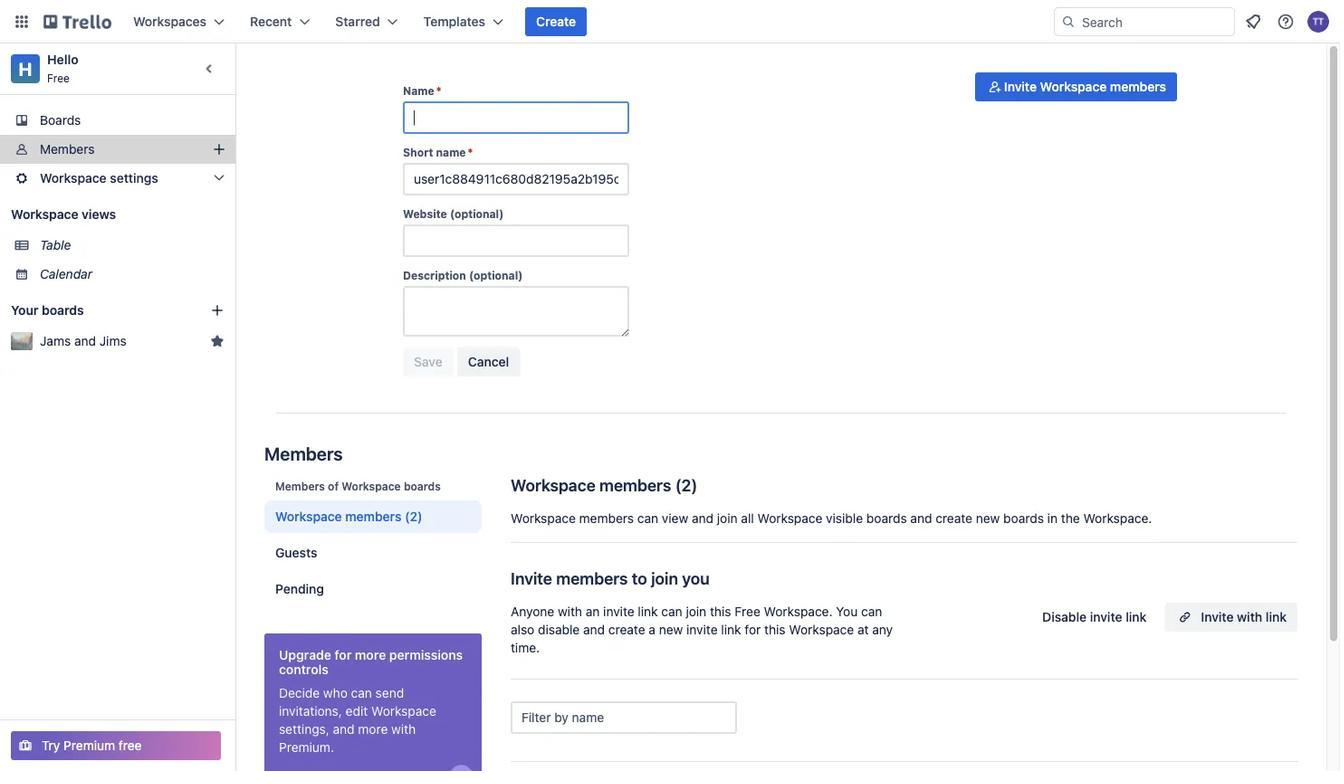 Task type: describe. For each thing, give the bounding box(es) containing it.
for inside upgrade for more permissions controls decide who can send invitations, edit workspace settings, and more with premium.
[[335, 648, 352, 663]]

primary element
[[0, 0, 1340, 43]]

join inside "anyone with an invite link can join this free workspace. you can also disable and create a new invite link for this workspace at any time."
[[686, 605, 707, 619]]

visible
[[826, 511, 863, 526]]

create inside "anyone with an invite link can join this free workspace. you can also disable and create a new invite link for this workspace at any time."
[[608, 623, 645, 638]]

invite for invite members to join you
[[511, 569, 552, 588]]

with inside upgrade for more permissions controls decide who can send invitations, edit workspace settings, and more with premium.
[[391, 722, 416, 737]]

settings,
[[279, 722, 329, 737]]

add board image
[[210, 303, 225, 318]]

create button
[[525, 7, 587, 36]]

1 horizontal spatial *
[[468, 146, 473, 158]]

of
[[328, 480, 339, 493]]

workspaces
[[133, 14, 207, 29]]

with for invite
[[1237, 610, 1263, 625]]

members left (
[[600, 475, 671, 495]]

anyone with an invite link can join this free workspace. you can also disable and create a new invite link for this workspace at any time.
[[511, 605, 893, 656]]

send
[[376, 686, 404, 701]]

short
[[403, 146, 433, 158]]

settings
[[110, 171, 158, 186]]

workspace members can view and join all workspace visible boards and create new boards in the workspace.
[[511, 511, 1152, 526]]

invite for invite with link
[[1201, 610, 1234, 625]]

hello link
[[47, 52, 78, 67]]

(optional) for website (optional)
[[450, 207, 504, 220]]

premium.
[[279, 740, 334, 755]]

to
[[632, 569, 647, 588]]

boards link
[[0, 106, 235, 135]]

boards up (2)
[[404, 480, 441, 493]]

an
[[586, 605, 600, 619]]

views
[[82, 207, 116, 222]]

workspace settings button
[[0, 164, 235, 193]]

try
[[42, 739, 60, 754]]

anyone
[[511, 605, 554, 619]]

free inside "hello free"
[[47, 72, 70, 84]]

description
[[403, 269, 466, 282]]

invite workspace members
[[1004, 79, 1166, 94]]

and right visible
[[911, 511, 932, 526]]

invitations,
[[279, 704, 342, 719]]

guests
[[275, 546, 317, 561]]

sm image
[[986, 78, 1004, 96]]

disable
[[1042, 610, 1087, 625]]

your boards
[[11, 303, 84, 318]]

and right view
[[692, 511, 714, 526]]

jims
[[99, 334, 127, 349]]

description (optional)
[[403, 269, 523, 282]]

0 vertical spatial *
[[436, 84, 442, 97]]

your
[[11, 303, 38, 318]]

jams
[[40, 334, 71, 349]]

workspace settings
[[40, 171, 158, 186]]

name
[[436, 146, 466, 158]]

0 vertical spatial workspace.
[[1084, 511, 1152, 526]]

1 vertical spatial this
[[764, 623, 786, 638]]

pending
[[275, 582, 324, 597]]

members link
[[0, 135, 235, 164]]

at
[[858, 623, 869, 638]]

members up invite members to join you
[[579, 511, 634, 526]]

templates
[[424, 14, 485, 29]]

controls
[[279, 662, 329, 677]]

(
[[675, 475, 682, 495]]

can left view
[[637, 511, 659, 526]]

0 horizontal spatial workspace members
[[275, 509, 402, 524]]

invite for invite workspace members
[[1004, 79, 1037, 94]]

1 vertical spatial members
[[264, 443, 343, 464]]

website (optional)
[[403, 207, 504, 220]]

2 vertical spatial members
[[275, 480, 325, 493]]

workspace inside popup button
[[40, 171, 107, 186]]

invite members to join you
[[511, 569, 710, 588]]

the
[[1061, 511, 1080, 526]]

0 vertical spatial new
[[976, 511, 1000, 526]]

2
[[682, 475, 691, 495]]

name *
[[403, 84, 442, 97]]

invite inside button
[[1090, 610, 1123, 625]]

(2)
[[405, 509, 422, 524]]

members up 'an' at the left
[[556, 569, 628, 588]]

edit
[[346, 704, 368, 719]]

you
[[682, 569, 710, 588]]

recent
[[250, 14, 292, 29]]

in
[[1048, 511, 1058, 526]]

back to home image
[[43, 7, 111, 36]]

any
[[872, 623, 893, 638]]

recent button
[[239, 7, 321, 36]]

create
[[536, 14, 576, 29]]

website
[[403, 207, 447, 220]]

boards
[[40, 113, 81, 128]]

and inside upgrade for more permissions controls decide who can send invitations, edit workspace settings, and more with premium.
[[333, 722, 355, 737]]

(optional) for description (optional)
[[469, 269, 523, 282]]

can down you
[[661, 605, 683, 619]]

disable
[[538, 623, 580, 638]]

can inside upgrade for more permissions controls decide who can send invitations, edit workspace settings, and more with premium.
[[351, 686, 372, 701]]

workspace. inside "anyone with an invite link can join this free workspace. you can also disable and create a new invite link for this workspace at any time."
[[764, 605, 833, 619]]

invite with link button
[[1165, 603, 1298, 632]]

starred
[[335, 14, 380, 29]]

0 vertical spatial more
[[355, 648, 386, 663]]

Search field
[[1076, 8, 1234, 35]]

( 2 )
[[675, 475, 698, 495]]

name
[[403, 84, 434, 97]]



Task type: vqa. For each thing, say whether or not it's contained in the screenshot.
Oct 19, 2021 'button' to the top
no



Task type: locate. For each thing, give the bounding box(es) containing it.
1 horizontal spatial invite
[[687, 623, 718, 638]]

None text field
[[403, 225, 629, 257]]

also
[[511, 623, 535, 638]]

table
[[40, 238, 71, 253]]

and down edit
[[333, 722, 355, 737]]

1 horizontal spatial invite
[[1004, 79, 1037, 94]]

0 horizontal spatial invite
[[603, 605, 635, 619]]

1 horizontal spatial create
[[936, 511, 973, 526]]

join left all at the bottom of page
[[717, 511, 738, 526]]

and left jims
[[74, 334, 96, 349]]

1 vertical spatial workspace members
[[275, 509, 402, 524]]

1 horizontal spatial new
[[976, 511, 1000, 526]]

invite right a
[[687, 623, 718, 638]]

free inside "anyone with an invite link can join this free workspace. you can also disable and create a new invite link for this workspace at any time."
[[735, 605, 761, 619]]

None text field
[[403, 101, 629, 134], [403, 163, 629, 196], [403, 286, 629, 337], [403, 101, 629, 134], [403, 163, 629, 196], [403, 286, 629, 337]]

invite
[[603, 605, 635, 619], [1090, 610, 1123, 625], [687, 623, 718, 638]]

1 vertical spatial new
[[659, 623, 683, 638]]

try premium free
[[42, 739, 142, 754]]

0 horizontal spatial *
[[436, 84, 442, 97]]

join
[[717, 511, 738, 526], [651, 569, 678, 588], [686, 605, 707, 619]]

* right name
[[468, 146, 473, 158]]

view
[[662, 511, 689, 526]]

workspace members left (
[[511, 475, 671, 495]]

members of workspace boards
[[275, 480, 441, 493]]

you
[[836, 605, 858, 619]]

0 horizontal spatial invite
[[511, 569, 552, 588]]

try premium free button
[[11, 732, 221, 761]]

invite with link
[[1201, 610, 1287, 625]]

1 vertical spatial free
[[735, 605, 761, 619]]

0 vertical spatial free
[[47, 72, 70, 84]]

link
[[638, 605, 658, 619], [1126, 610, 1147, 625], [1266, 610, 1287, 625], [721, 623, 741, 638]]

members left the of
[[275, 480, 325, 493]]

workspace inside upgrade for more permissions controls decide who can send invitations, edit workspace settings, and more with premium.
[[371, 704, 436, 719]]

more down edit
[[358, 722, 388, 737]]

jams and jims link
[[40, 332, 203, 350]]

this
[[710, 605, 731, 619], [764, 623, 786, 638]]

2 vertical spatial join
[[686, 605, 707, 619]]

hello
[[47, 52, 78, 67]]

table link
[[40, 236, 225, 254]]

decide
[[279, 686, 320, 701]]

join down you
[[686, 605, 707, 619]]

with for anyone
[[558, 605, 582, 619]]

more up send
[[355, 648, 386, 663]]

(optional) right website
[[450, 207, 504, 220]]

0 vertical spatial this
[[710, 605, 731, 619]]

search image
[[1061, 14, 1076, 29]]

boards
[[42, 303, 84, 318], [404, 480, 441, 493], [867, 511, 907, 526], [1004, 511, 1044, 526]]

more
[[355, 648, 386, 663], [358, 722, 388, 737]]

1 vertical spatial workspace.
[[764, 605, 833, 619]]

free
[[119, 739, 142, 754]]

workspace inside button
[[1040, 79, 1107, 94]]

upgrade
[[279, 648, 331, 663]]

and inside "anyone with an invite link can join this free workspace. you can also disable and create a new invite link for this workspace at any time."
[[583, 623, 605, 638]]

new left 'in'
[[976, 511, 1000, 526]]

1 vertical spatial create
[[608, 623, 645, 638]]

save
[[414, 355, 443, 370]]

h link
[[11, 54, 40, 83]]

boards up jams on the top left
[[42, 303, 84, 318]]

0 vertical spatial for
[[745, 623, 761, 638]]

2 horizontal spatial with
[[1237, 610, 1263, 625]]

members down search field
[[1110, 79, 1166, 94]]

0 vertical spatial (optional)
[[450, 207, 504, 220]]

new right a
[[659, 623, 683, 638]]

0 horizontal spatial for
[[335, 648, 352, 663]]

1 vertical spatial *
[[468, 146, 473, 158]]

workspace inside "anyone with an invite link can join this free workspace. you can also disable and create a new invite link for this workspace at any time."
[[789, 623, 854, 638]]

1 vertical spatial join
[[651, 569, 678, 588]]

1 horizontal spatial free
[[735, 605, 761, 619]]

0 vertical spatial invite
[[1004, 79, 1037, 94]]

free
[[47, 72, 70, 84], [735, 605, 761, 619]]

1 vertical spatial for
[[335, 648, 352, 663]]

for
[[745, 623, 761, 638], [335, 648, 352, 663]]

)
[[691, 475, 698, 495]]

2 horizontal spatial join
[[717, 511, 738, 526]]

0 horizontal spatial join
[[651, 569, 678, 588]]

1 vertical spatial (optional)
[[469, 269, 523, 282]]

and down 'an' at the left
[[583, 623, 605, 638]]

open information menu image
[[1277, 13, 1295, 31]]

premium
[[64, 739, 115, 754]]

0 vertical spatial members
[[40, 142, 95, 157]]

with inside "anyone with an invite link can join this free workspace. you can also disable and create a new invite link for this workspace at any time."
[[558, 605, 582, 619]]

invite right 'an' at the left
[[603, 605, 635, 619]]

boards right visible
[[867, 511, 907, 526]]

workspace. left the you
[[764, 605, 833, 619]]

workspace views
[[11, 207, 116, 222]]

0 horizontal spatial new
[[659, 623, 683, 638]]

0 horizontal spatial free
[[47, 72, 70, 84]]

members up the of
[[264, 443, 343, 464]]

0 horizontal spatial create
[[608, 623, 645, 638]]

time.
[[511, 641, 540, 656]]

organizationdetailform element
[[403, 83, 629, 384]]

0 vertical spatial create
[[936, 511, 973, 526]]

invite right disable
[[1090, 610, 1123, 625]]

pending link
[[264, 573, 482, 606]]

members down 'boards'
[[40, 142, 95, 157]]

1 horizontal spatial workspace members
[[511, 475, 671, 495]]

members inside members link
[[40, 142, 95, 157]]

2 horizontal spatial invite
[[1090, 610, 1123, 625]]

members inside button
[[1110, 79, 1166, 94]]

guests link
[[264, 537, 482, 570]]

invite workspace members button
[[975, 72, 1177, 101]]

workspace members down the of
[[275, 509, 402, 524]]

disable invite link
[[1042, 610, 1147, 625]]

cancel button
[[457, 348, 520, 377]]

Filter by name text field
[[511, 702, 737, 734]]

permissions
[[389, 648, 463, 663]]

0 horizontal spatial with
[[391, 722, 416, 737]]

can up edit
[[351, 686, 372, 701]]

who
[[323, 686, 348, 701]]

(optional) right description
[[469, 269, 523, 282]]

workspace. right "the"
[[1084, 511, 1152, 526]]

members
[[1110, 79, 1166, 94], [600, 475, 671, 495], [345, 509, 402, 524], [579, 511, 634, 526], [556, 569, 628, 588]]

invite
[[1004, 79, 1037, 94], [511, 569, 552, 588], [1201, 610, 1234, 625]]

calendar
[[40, 267, 92, 282]]

can
[[637, 511, 659, 526], [661, 605, 683, 619], [861, 605, 882, 619], [351, 686, 372, 701]]

2 horizontal spatial invite
[[1201, 610, 1234, 625]]

1 horizontal spatial with
[[558, 605, 582, 619]]

disable invite link button
[[1032, 603, 1158, 632]]

can up at
[[861, 605, 882, 619]]

workspaces button
[[122, 7, 236, 36]]

*
[[436, 84, 442, 97], [468, 146, 473, 158]]

a
[[649, 623, 656, 638]]

cancel
[[468, 355, 509, 370]]

0 horizontal spatial workspace.
[[764, 605, 833, 619]]

hello free
[[47, 52, 78, 84]]

new
[[976, 511, 1000, 526], [659, 623, 683, 638]]

all
[[741, 511, 754, 526]]

1 vertical spatial more
[[358, 722, 388, 737]]

0 notifications image
[[1243, 11, 1264, 33]]

create
[[936, 511, 973, 526], [608, 623, 645, 638]]

h
[[19, 58, 32, 79]]

new inside "anyone with an invite link can join this free workspace. you can also disable and create a new invite link for this workspace at any time."
[[659, 623, 683, 638]]

join right to
[[651, 569, 678, 588]]

1 horizontal spatial join
[[686, 605, 707, 619]]

upgrade for more permissions controls decide who can send invitations, edit workspace settings, and more with premium.
[[279, 648, 463, 755]]

templates button
[[413, 7, 514, 36]]

members down members of workspace boards
[[345, 509, 402, 524]]

starred button
[[324, 7, 409, 36]]

1 vertical spatial invite
[[511, 569, 552, 588]]

short name *
[[403, 146, 473, 158]]

with
[[558, 605, 582, 619], [1237, 610, 1263, 625], [391, 722, 416, 737]]

jams and jims
[[40, 334, 127, 349]]

workspace
[[1040, 79, 1107, 94], [40, 171, 107, 186], [11, 207, 78, 222], [511, 475, 596, 495], [342, 480, 401, 493], [275, 509, 342, 524], [511, 511, 576, 526], [758, 511, 823, 526], [789, 623, 854, 638], [371, 704, 436, 719]]

2 vertical spatial invite
[[1201, 610, 1234, 625]]

0 vertical spatial workspace members
[[511, 475, 671, 495]]

boards left 'in'
[[1004, 511, 1044, 526]]

save button
[[403, 348, 454, 377]]

calendar link
[[40, 265, 225, 283]]

1 horizontal spatial for
[[745, 623, 761, 638]]

and
[[74, 334, 96, 349], [692, 511, 714, 526], [911, 511, 932, 526], [583, 623, 605, 638], [333, 722, 355, 737]]

0 horizontal spatial this
[[710, 605, 731, 619]]

starred icon image
[[210, 334, 225, 349]]

0 vertical spatial join
[[717, 511, 738, 526]]

1 horizontal spatial workspace.
[[1084, 511, 1152, 526]]

* right 'name'
[[436, 84, 442, 97]]

with inside button
[[1237, 610, 1263, 625]]

your boards with 1 items element
[[11, 300, 183, 322]]

for inside "anyone with an invite link can join this free workspace. you can also disable and create a new invite link for this workspace at any time."
[[745, 623, 761, 638]]

1 horizontal spatial this
[[764, 623, 786, 638]]

workspace members
[[511, 475, 671, 495], [275, 509, 402, 524]]

terry turtle (terryturtle) image
[[1308, 11, 1330, 33]]

workspace navigation collapse icon image
[[197, 56, 223, 82]]



